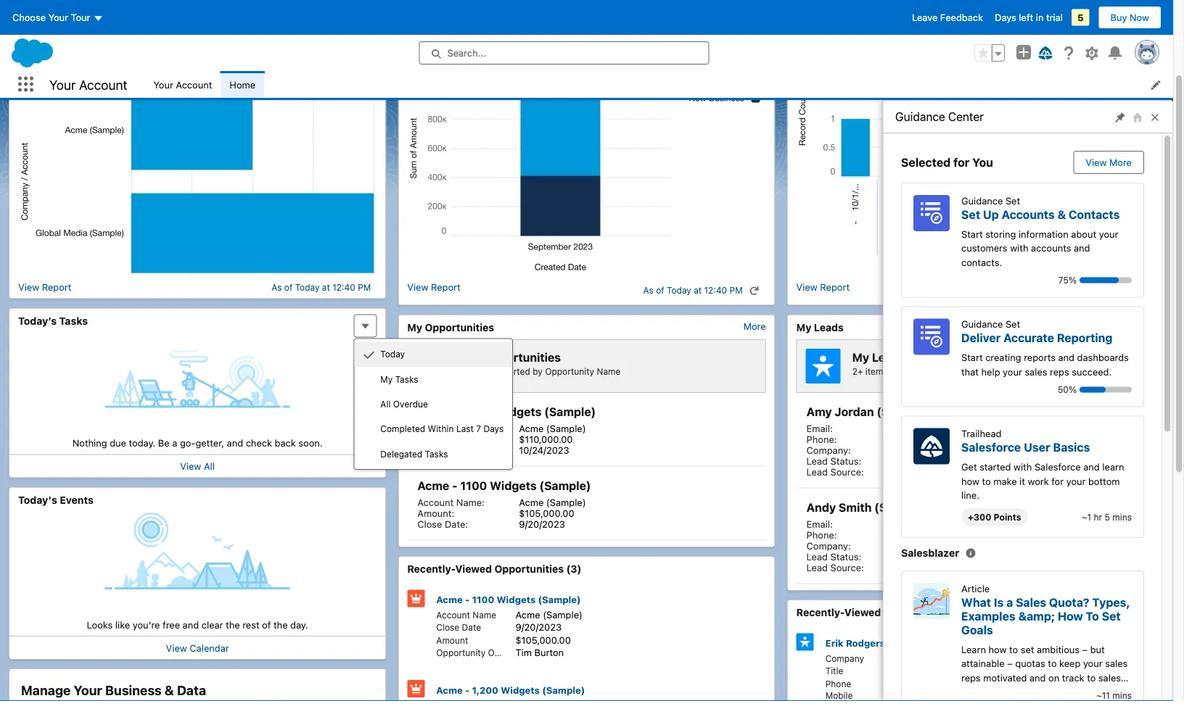 Task type: locate. For each thing, give the bounding box(es) containing it.
show more my leads records element
[[1133, 321, 1155, 332]]

leave
[[912, 12, 938, 23]]

2 report from the left
[[431, 282, 461, 293]]

to left set
[[1009, 645, 1018, 655]]

2 close date: from the top
[[418, 519, 468, 530]]

1 phone: from the top
[[807, 434, 837, 445]]

0 vertical spatial viewed
[[455, 564, 492, 576]]

1 horizontal spatial 12:​40
[[704, 286, 727, 296]]

1 vertical spatial –
[[1007, 659, 1013, 670]]

deliver accurate reporting link
[[962, 331, 1113, 345]]

buy now button
[[1098, 6, 1162, 29]]

50%
[[1058, 385, 1077, 395]]

1 vertical spatial viewed
[[845, 607, 881, 619]]

manage your business & data
[[21, 684, 206, 699]]

choose your tour
[[12, 12, 90, 23]]

0 vertical spatial with
[[1010, 243, 1029, 254]]

set right the to
[[1102, 610, 1121, 624]]

2 company: from the top
[[807, 541, 851, 552]]

& left data
[[165, 684, 174, 699]]

view up today's
[[18, 282, 39, 293]]

and inside trailhead salesforce user basics get started with salesforce and learn how to make it work for your bottom line.
[[1084, 462, 1100, 473]]

1 1 (800) 667-6389 from the top
[[908, 434, 988, 445]]

1 vertical spatial date:
[[445, 519, 468, 530]]

2 items, from the left
[[866, 367, 891, 377]]

with inside trailhead salesforce user basics get started with salesforce and learn how to make it work for your bottom line.
[[1014, 462, 1032, 473]]

2 vertical spatial close
[[436, 623, 460, 634]]

widgets down 10/24/2023
[[490, 480, 537, 493]]

1 account name: from the top
[[418, 423, 485, 434]]

2 lead source: from the top
[[807, 563, 864, 574]]

company: down amy
[[807, 445, 851, 456]]

1 amount: from the top
[[418, 434, 455, 445]]

0 vertical spatial new
[[908, 456, 928, 467]]

sorted for leads
[[893, 367, 920, 377]]

1 vertical spatial info@salesforce.com link
[[908, 519, 1000, 530]]

more for acme - 1,200 widgets (sample)
[[744, 321, 766, 332]]

2 info@salesforce.com link from the top
[[908, 519, 1000, 530]]

sorted inside my leads 2+ items, sorted by name
[[893, 367, 920, 377]]

1 date: from the top
[[445, 445, 468, 456]]

9/20/2023 for close date
[[516, 623, 562, 634]]

0 vertical spatial salesforce
[[962, 441, 1021, 455]]

email: for amy
[[807, 423, 833, 434]]

2 more link from the left
[[1133, 321, 1155, 332]]

how
[[962, 476, 980, 487], [989, 645, 1007, 655]]

sorted inside my opportunities 2+ items, sorted by opportunity name
[[504, 367, 530, 377]]

1 the from the left
[[226, 620, 240, 631]]

0 vertical spatial tasks
[[59, 315, 88, 327]]

0 vertical spatial source:
[[831, 467, 864, 478]]

acme - 1,200 widgets (sample) down owner
[[436, 685, 585, 696]]

1 vertical spatial (3)
[[916, 607, 931, 619]]

12:​40 for leads
[[1094, 286, 1117, 296]]

2 horizontal spatial 12:​40
[[1094, 286, 1117, 296]]

progress bar progress bar down succeed.
[[1080, 387, 1132, 393]]

leads inside my leads 2+ items, sorted by name
[[872, 351, 906, 365]]

my inside my opportunities 2+ items, sorted by opportunity name
[[463, 351, 480, 365]]

2 6389 from the top
[[964, 530, 988, 541]]

account down delegated tasks link
[[418, 497, 454, 508]]

1 vertical spatial progress bar image
[[1080, 387, 1106, 393]]

acme (sample) for 9/20/2023
[[516, 610, 583, 621]]

text default image inside today "link"
[[363, 350, 375, 362]]

2 667- from the top
[[943, 530, 964, 541]]

tasks for today's tasks
[[59, 315, 88, 327]]

acme - 1100 widgets (sample) down 10/24/2023
[[418, 480, 591, 493]]

2 sorted from the left
[[893, 367, 920, 377]]

acme down delegated tasks link
[[418, 480, 449, 493]]

your inside guidance set deliver accurate reporting start creating reports and dashboards that help your sales reps succeed.
[[1003, 366, 1022, 377]]

0 horizontal spatial view report
[[18, 282, 71, 293]]

report for by
[[820, 282, 850, 293]]

0 vertical spatial a
[[172, 438, 177, 449]]

0 horizontal spatial report
[[42, 282, 71, 293]]

technologies
[[952, 541, 1010, 552]]

learn
[[1103, 462, 1125, 473]]

in
[[1036, 12, 1044, 23]]

1 more link from the left
[[744, 321, 766, 332]]

guidance inside guidance set deliver accurate reporting start creating reports and dashboards that help your sales reps succeed.
[[962, 319, 1003, 330]]

to down started
[[982, 476, 991, 487]]

leads inside the my leads link
[[814, 322, 844, 334]]

items, inside my opportunities 2+ items, sorted by opportunity name
[[476, 367, 501, 377]]

1 company: from the top
[[807, 445, 851, 456]]

progress bar progress bar
[[1080, 278, 1132, 283], [1080, 387, 1132, 393]]

about
[[1071, 229, 1097, 239]]

1 horizontal spatial all
[[381, 400, 391, 410]]

1 horizontal spatial tasks
[[395, 375, 418, 385]]

list containing your account
[[145, 71, 1173, 98]]

center
[[949, 110, 984, 124]]

types,
[[1092, 596, 1130, 610]]

0 vertical spatial reps
[[1050, 366, 1070, 377]]

person
[[48, 41, 83, 53]]

sales
[[18, 41, 45, 53], [1016, 596, 1047, 610]]

pm for team pipeline
[[730, 286, 743, 296]]

view report link up today's
[[18, 282, 71, 293]]

1 667- from the top
[[943, 434, 964, 445]]

today
[[295, 283, 320, 293], [667, 286, 691, 296], [1056, 286, 1081, 296], [381, 350, 405, 360]]

of
[[284, 283, 293, 293], [656, 286, 664, 296], [1045, 286, 1054, 296], [262, 620, 271, 631]]

-
[[452, 406, 458, 419], [452, 480, 458, 493], [465, 595, 470, 606], [465, 685, 470, 696]]

lead
[[807, 456, 828, 467], [807, 467, 828, 478], [807, 552, 828, 563], [807, 563, 828, 574]]

close date
[[436, 623, 481, 634]]

acme - 1100 widgets (sample) down recently-viewed opportunities (3)
[[436, 595, 581, 606]]

2+ inside my opportunities 2+ items, sorted by opportunity name
[[463, 367, 474, 377]]

basics
[[1053, 441, 1090, 455]]

status: down smith
[[831, 552, 862, 563]]

1 horizontal spatial &
[[1058, 208, 1066, 221]]

2 1 (800) 667-6389 from the top
[[908, 530, 988, 541]]

1100
[[460, 480, 487, 493], [472, 595, 494, 606]]

2 vertical spatial tasks
[[425, 449, 448, 460]]

amount: down delegated tasks link
[[418, 508, 455, 519]]

0 vertical spatial phone:
[[807, 434, 837, 445]]

guidance left center at the top of the page
[[896, 110, 945, 124]]

2+ up jordan on the bottom right of the page
[[852, 367, 863, 377]]

0 vertical spatial info@salesforce.com link
[[908, 423, 1000, 434]]

set
[[1006, 195, 1020, 206], [962, 208, 981, 221], [1006, 319, 1020, 330], [1102, 610, 1121, 624]]

my up jordan on the bottom right of the page
[[852, 351, 869, 365]]

viewed for opportunities
[[455, 564, 492, 576]]

more link for amy jordan (sample)
[[1133, 321, 1155, 332]]

0 vertical spatial acme (sample)
[[519, 423, 586, 434]]

days inside completed within last 7 days link
[[484, 425, 504, 435]]

your left "bottom"
[[1067, 476, 1086, 487]]

2 horizontal spatial tasks
[[425, 449, 448, 460]]

start inside guidance set deliver accurate reporting start creating reports and dashboards that help your sales reps succeed.
[[962, 352, 983, 363]]

targets.
[[962, 687, 995, 698]]

1 items, from the left
[[476, 367, 501, 377]]

reporting
[[1057, 331, 1113, 345]]

2 info@salesforce.com from the top
[[908, 519, 1000, 530]]

2 phone: from the top
[[807, 530, 837, 541]]

tasks for delegated tasks
[[425, 449, 448, 460]]

1 2+ from the left
[[463, 367, 474, 377]]

2+ for my leads
[[852, 367, 863, 377]]

1 for andy smith (sample)
[[908, 530, 913, 541]]

1 view report from the left
[[18, 282, 71, 293]]

my up all overdue
[[381, 375, 393, 385]]

items, down the "my opportunities" link
[[476, 367, 501, 377]]

free
[[163, 620, 180, 631]]

1 horizontal spatial reps
[[1050, 366, 1070, 377]]

- for $110,000.00
[[452, 406, 458, 419]]

erik rodgers
[[826, 639, 885, 650]]

1 info@salesforce.com from the top
[[908, 423, 1000, 434]]

my for my opportunities
[[407, 322, 422, 334]]

1 horizontal spatial sorted
[[893, 367, 920, 377]]

source: up recently-viewed leads (3) at bottom right
[[831, 563, 864, 574]]

1 view report link from the left
[[18, 282, 71, 293]]

set up "accounts"
[[1006, 195, 1020, 206]]

phone: for amy
[[807, 434, 837, 445]]

1 (800) 667-6389 up get
[[908, 434, 988, 445]]

company: for amy
[[807, 445, 851, 456]]

2 lead status: from the top
[[807, 552, 862, 563]]

acme (sample) up 10/24/2023
[[519, 423, 586, 434]]

opportunities
[[425, 322, 494, 334], [483, 351, 561, 365], [495, 564, 564, 576]]

1 email: from the top
[[807, 423, 833, 434]]

more inside button
[[1110, 157, 1132, 168]]

account name: for 1100
[[418, 497, 485, 508]]

lead source: for amy
[[807, 467, 864, 478]]

accurate
[[1004, 331, 1055, 345]]

report up my opportunities
[[431, 282, 461, 293]]

acme (sample) up burton at bottom left
[[516, 610, 583, 621]]

4 lead from the top
[[807, 563, 828, 574]]

1 (800) 667-6389 up salesblazer
[[908, 530, 988, 541]]

guidance set deliver accurate reporting start creating reports and dashboards that help your sales reps succeed.
[[962, 319, 1129, 377]]

0 vertical spatial for
[[954, 156, 970, 169]]

by left that
[[922, 367, 932, 377]]

1 horizontal spatial how
[[989, 645, 1007, 655]]

check
[[246, 438, 272, 449]]

progress bar progress bar right 75%
[[1080, 278, 1132, 283]]

0 horizontal spatial tasks
[[59, 315, 88, 327]]

close down delegated tasks link
[[418, 519, 442, 530]]

more link
[[744, 321, 766, 332], [1133, 321, 1155, 332]]

guidance for guidance set deliver accurate reporting start creating reports and dashboards that help your sales reps succeed.
[[962, 319, 1003, 330]]

1 vertical spatial (800)
[[915, 530, 940, 541]]

your account link
[[145, 71, 221, 98]]

2 email: from the top
[[807, 519, 833, 530]]

and right free
[[183, 620, 199, 631]]

1 vertical spatial sales
[[1016, 596, 1047, 610]]

0 vertical spatial &
[[1058, 208, 1066, 221]]

your inside article what is a sales quota? types, examples &amp; how to set goals learn how to set ambitious – but attainable – quotas to keep your sales reps motivated and on track to sales targets. ~11 mins
[[1083, 659, 1103, 670]]

source: up smith
[[831, 467, 864, 478]]

amount: for acme - 1,200 widgets (sample)
[[418, 434, 455, 445]]

new for amy jordan (sample)
[[908, 456, 928, 467]]

0 horizontal spatial reps
[[962, 673, 981, 684]]

1 1 from the top
[[908, 434, 913, 445]]

~11
[[1097, 691, 1110, 702]]

0 horizontal spatial more link
[[744, 321, 766, 332]]

0 vertical spatial account name:
[[418, 423, 485, 434]]

reps up 50%
[[1050, 366, 1070, 377]]

1 horizontal spatial as of today at 12:​40 pm
[[643, 286, 743, 296]]

0 vertical spatial amount:
[[418, 434, 455, 445]]

at for leads by source
[[1083, 286, 1091, 296]]

2 horizontal spatial view report
[[797, 282, 850, 293]]

1 lead status: from the top
[[807, 456, 862, 467]]

tour
[[71, 12, 90, 23]]

2 1 from the top
[[908, 530, 913, 541]]

lead status: for amy
[[807, 456, 862, 467]]

reps inside guidance set deliver accurate reporting start creating reports and dashboards that help your sales reps succeed.
[[1050, 366, 1070, 377]]

and inside guidance set set up accounts & contacts start storing information about your customers with accounts and contacts.
[[1074, 243, 1090, 254]]

2 source: from the top
[[831, 563, 864, 574]]

your inside guidance set set up accounts & contacts start storing information about your customers with accounts and contacts.
[[1099, 229, 1119, 239]]

menu
[[354, 343, 513, 467]]

1 horizontal spatial days
[[995, 12, 1017, 23]]

your inside trailhead salesforce user basics get started with salesforce and learn how to make it work for your bottom line.
[[1067, 476, 1086, 487]]

soon.
[[299, 438, 323, 449]]

by inside my leads 2+ items, sorted by name
[[922, 367, 932, 377]]

2 name: from the top
[[456, 497, 485, 508]]

start up customers
[[962, 229, 983, 239]]

1 vertical spatial acme - 1100 widgets (sample)
[[436, 595, 581, 606]]

2 horizontal spatial by
[[922, 367, 932, 377]]

opportunities inside my opportunities 2+ items, sorted by opportunity name
[[483, 351, 561, 365]]

~1 hr 5 mins
[[1082, 512, 1132, 523]]

view inside button
[[1086, 157, 1107, 168]]

$105,000.00 for amount
[[516, 635, 571, 646]]

your down contacts
[[1099, 229, 1119, 239]]

progress bar progress bar for deliver accurate reporting
[[1080, 387, 1132, 393]]

info@salesforce.com link for andy smith (sample)
[[908, 519, 1000, 530]]

list
[[145, 71, 1173, 98]]

progress bar image right 75%
[[1080, 278, 1119, 283]]

back
[[275, 438, 296, 449]]

enterprise,
[[927, 445, 974, 456]]

your account down the activity
[[49, 77, 127, 92]]

1 new from the top
[[908, 456, 928, 467]]

2 horizontal spatial as of today at 12:​40 pm
[[1033, 286, 1132, 296]]

and
[[1074, 243, 1090, 254], [1058, 352, 1075, 363], [227, 438, 243, 449], [1084, 462, 1100, 473], [183, 620, 199, 631], [1030, 673, 1046, 684]]

0 horizontal spatial sorted
[[504, 367, 530, 377]]

2 horizontal spatial at
[[1083, 286, 1091, 296]]

view report for sales
[[18, 282, 71, 293]]

widgets up $110,000.00
[[495, 406, 542, 419]]

my for my leads
[[797, 322, 812, 334]]

– up motivated at right
[[1007, 659, 1013, 670]]

0 vertical spatial email:
[[807, 423, 833, 434]]

guidance inside guidance set set up accounts & contacts start storing information about your customers with accounts and contacts.
[[962, 195, 1003, 206]]

close up amount
[[436, 623, 460, 634]]

close for acme - 1100 widgets (sample)
[[418, 519, 442, 530]]

home
[[230, 79, 256, 90]]

0 vertical spatial recently-
[[407, 564, 455, 576]]

lead status:
[[807, 456, 862, 467], [807, 552, 862, 563]]

lead source: up recently-viewed leads (3) at bottom right
[[807, 563, 864, 574]]

0 horizontal spatial sales
[[18, 41, 45, 53]]

account for $105,000.00
[[418, 497, 454, 508]]

1 vertical spatial phone:
[[807, 530, 837, 541]]

as for leads
[[1033, 286, 1043, 296]]

1 horizontal spatial 2+
[[852, 367, 863, 377]]

1 horizontal spatial sales
[[1016, 596, 1047, 610]]

as of today at 12:​40 pm for leads
[[1033, 286, 1132, 296]]

a right be
[[172, 438, 177, 449]]

2 amount: from the top
[[418, 508, 455, 519]]

your down but
[[1083, 659, 1103, 670]]

by inside my opportunities 2+ items, sorted by opportunity name
[[533, 367, 543, 377]]

3 view report link from the left
[[797, 282, 850, 300]]

company: down andy
[[807, 541, 851, 552]]

1 vertical spatial 5
[[1105, 512, 1110, 523]]

set inside article what is a sales quota? types, examples &amp; how to set goals learn how to set ambitious – but attainable – quotas to keep your sales reps motivated and on track to sales targets. ~11 mins
[[1102, 610, 1121, 624]]

acme - 1100 widgets (sample) for account name:
[[418, 480, 591, 493]]

1 horizontal spatial view report link
[[407, 282, 461, 300]]

1 start from the top
[[962, 229, 983, 239]]

tasks for my tasks
[[395, 375, 418, 385]]

1 vertical spatial guidance
[[962, 195, 1003, 206]]

1 (800) 667-6389 for amy jordan (sample)
[[908, 434, 988, 445]]

1 name: from the top
[[456, 423, 485, 434]]

0 vertical spatial company:
[[807, 445, 851, 456]]

my leads 2+ items, sorted by name
[[852, 351, 958, 377]]

more right reporting
[[1133, 321, 1155, 332]]

2 account name: from the top
[[418, 497, 485, 508]]

guidance up up
[[962, 195, 1003, 206]]

and inside article what is a sales quota? types, examples &amp; how to set goals learn how to set ambitious – but attainable – quotas to keep your sales reps motivated and on track to sales targets. ~11 mins
[[1030, 673, 1046, 684]]

viewed
[[455, 564, 492, 576], [845, 607, 881, 619]]

lead source: for andy
[[807, 563, 864, 574]]

status: for smith
[[831, 552, 862, 563]]

viewed up the account name
[[455, 564, 492, 576]]

2 vertical spatial guidance
[[962, 319, 1003, 330]]

3 report from the left
[[820, 282, 850, 293]]

–
[[1083, 645, 1088, 655], [1007, 659, 1013, 670]]

for left you
[[954, 156, 970, 169]]

2 start from the top
[[962, 352, 983, 363]]

text default image
[[1139, 286, 1149, 296], [363, 350, 375, 362]]

lead source: up andy
[[807, 467, 864, 478]]

1 source: from the top
[[831, 467, 864, 478]]

account name
[[436, 611, 496, 621]]

0 horizontal spatial text default image
[[363, 350, 375, 362]]

(3)
[[566, 564, 582, 576], [916, 607, 931, 619]]

view report link up the my leads link
[[797, 282, 850, 300]]

salesforce down basics at bottom
[[1035, 462, 1081, 473]]

inc
[[977, 445, 990, 456]]

andy smith (sample)
[[807, 501, 926, 515]]

owner
[[488, 649, 515, 659]]

1 vertical spatial 9/20/2023
[[516, 623, 562, 634]]

$105,000.00 down 10/24/2023
[[519, 508, 574, 519]]

1 vertical spatial progress bar progress bar
[[1080, 387, 1132, 393]]

acme up within
[[418, 406, 449, 419]]

1 vertical spatial sales
[[1105, 659, 1128, 670]]

rest
[[243, 620, 259, 631]]

2 mins from the top
[[1113, 691, 1132, 702]]

1 vertical spatial how
[[989, 645, 1007, 655]]

for right work
[[1052, 476, 1064, 487]]

1 status: from the top
[[831, 456, 862, 467]]

1 sorted from the left
[[504, 367, 530, 377]]

progress bar image for deliver accurate reporting
[[1080, 387, 1106, 393]]

9/20/2023 for close date:
[[519, 519, 565, 530]]

2 view report from the left
[[407, 282, 461, 293]]

account
[[79, 77, 127, 92], [176, 79, 212, 90], [418, 423, 454, 434], [418, 497, 454, 508], [436, 611, 470, 621]]

completed within last 7 days
[[381, 425, 504, 435]]

2+ inside my leads 2+ items, sorted by name
[[852, 367, 863, 377]]

looks
[[87, 620, 113, 631]]

1 progress bar progress bar from the top
[[1080, 278, 1132, 283]]

1 info@salesforce.com link from the top
[[908, 423, 1000, 434]]

1 6389 from the top
[[964, 434, 988, 445]]

2 (800) from the top
[[915, 530, 940, 541]]

quotas
[[1016, 659, 1046, 670]]

name
[[597, 367, 621, 377], [934, 367, 958, 377], [473, 611, 496, 621]]

- for $105,000.00
[[452, 480, 458, 493]]

recently-viewed opportunities (3)
[[407, 564, 582, 576]]

0 vertical spatial guidance
[[896, 110, 945, 124]]

recently- for recently-viewed leads (3)
[[797, 607, 845, 619]]

1 close date: from the top
[[418, 445, 468, 456]]

1 horizontal spatial at
[[694, 286, 702, 296]]

acme (sample) down 10/24/2023
[[519, 497, 586, 508]]

set inside guidance set deliver accurate reporting start creating reports and dashboards that help your sales reps succeed.
[[1006, 319, 1020, 330]]

new left technologies
[[908, 552, 928, 563]]

how inside trailhead salesforce user basics get started with salesforce and learn how to make it work for your bottom line.
[[962, 476, 980, 487]]

2+
[[463, 367, 474, 377], [852, 367, 863, 377]]

selected for you
[[901, 156, 993, 169]]

view up contacts
[[1086, 157, 1107, 168]]

info@salesforce.com up 'universal technologies'
[[908, 519, 1000, 530]]

my inside my leads 2+ items, sorted by name
[[852, 351, 869, 365]]

company:
[[807, 445, 851, 456], [807, 541, 851, 552]]

2 status: from the top
[[831, 552, 862, 563]]

now
[[1130, 12, 1150, 23]]

your inside dropdown button
[[48, 12, 68, 23]]

view report link for team
[[407, 282, 461, 300]]

0 horizontal spatial (3)
[[566, 564, 582, 576]]

info@salesforce.com link
[[908, 423, 1000, 434], [908, 519, 1000, 530]]

text default image up show more my leads records element
[[1139, 286, 1149, 296]]

delegated tasks
[[381, 449, 448, 460]]

1 vertical spatial lead source:
[[807, 563, 864, 574]]

sales person activity
[[18, 41, 124, 53]]

items, inside my leads 2+ items, sorted by name
[[866, 367, 891, 377]]

by up $110,000.00
[[533, 367, 543, 377]]

my tasks
[[381, 375, 418, 385]]

0 vertical spatial acme - 1,200 widgets (sample)
[[418, 406, 596, 419]]

reps
[[1050, 366, 1070, 377], [962, 673, 981, 684]]

& inside guidance set set up accounts & contacts start storing information about your customers with accounts and contacts.
[[1058, 208, 1066, 221]]

the left day.
[[274, 620, 288, 631]]

0 horizontal spatial opportunity
[[436, 649, 486, 659]]

creating
[[986, 352, 1022, 363]]

1 vertical spatial status:
[[831, 552, 862, 563]]

and down about
[[1074, 243, 1090, 254]]

2 progress bar image from the top
[[1080, 387, 1106, 393]]

view for view more button
[[1086, 157, 1107, 168]]

days right 7
[[484, 425, 504, 435]]

company
[[826, 654, 864, 664]]

1 lead source: from the top
[[807, 467, 864, 478]]

1 vertical spatial 667-
[[943, 530, 964, 541]]

view report link up my opportunities
[[407, 282, 461, 300]]

at for team pipeline
[[694, 286, 702, 296]]

date
[[462, 623, 481, 634]]

erik
[[826, 639, 844, 650]]

1 vertical spatial company:
[[807, 541, 851, 552]]

0 horizontal spatial days
[[484, 425, 504, 435]]

tasks up all overdue
[[395, 375, 418, 385]]

for inside trailhead salesforce user basics get started with salesforce and learn how to make it work for your bottom line.
[[1052, 476, 1064, 487]]

a inside article what is a sales quota? types, examples &amp; how to set goals learn how to set ambitious – but attainable – quotas to keep your sales reps motivated and on track to sales targets. ~11 mins
[[1007, 596, 1013, 610]]

1 progress bar image from the top
[[1080, 278, 1119, 283]]

1 vertical spatial info@salesforce.com
[[908, 519, 1000, 530]]

email: down andy
[[807, 519, 833, 530]]

group
[[975, 44, 1005, 62]]

account up close date
[[436, 611, 470, 621]]

1,200 up 7
[[460, 406, 492, 419]]

viewed for leads
[[845, 607, 881, 619]]

my down the "my opportunities" link
[[463, 351, 480, 365]]

0 vertical spatial (3)
[[566, 564, 582, 576]]

line.
[[962, 490, 980, 501]]

report for pipeline
[[431, 282, 461, 293]]

0 vertical spatial text default image
[[1139, 286, 1149, 296]]

date: for 1,200
[[445, 445, 468, 456]]

view report up the my leads link
[[797, 282, 850, 293]]

team
[[407, 41, 434, 53]]

reps inside article what is a sales quota? types, examples &amp; how to set goals learn how to set ambitious – but attainable – quotas to keep your sales reps motivated and on track to sales targets. ~11 mins
[[962, 673, 981, 684]]

tasks right today's
[[59, 315, 88, 327]]

0 horizontal spatial more
[[744, 321, 766, 332]]

2 view report link from the left
[[407, 282, 461, 300]]

widgets for 9/20/2023
[[497, 595, 536, 606]]

more link for acme - 1,200 widgets (sample)
[[744, 321, 766, 332]]

sorted
[[504, 367, 530, 377], [893, 367, 920, 377]]

getter,
[[196, 438, 224, 449]]

the left rest
[[226, 620, 240, 631]]

set
[[1021, 645, 1034, 655]]

1 vertical spatial new
[[908, 552, 928, 563]]

lead status: for andy
[[807, 552, 862, 563]]

by left source
[[829, 41, 841, 53]]

as of today at 12:​40 pm for team
[[643, 286, 743, 296]]

set left up
[[962, 208, 981, 221]]

2 progress bar progress bar from the top
[[1080, 387, 1132, 393]]

1 (800) from the top
[[915, 434, 940, 445]]

9/20/2023 up burton at bottom left
[[516, 623, 562, 634]]

2 new from the top
[[908, 552, 928, 563]]

it
[[1020, 476, 1025, 487]]

1 horizontal spatial a
[[1007, 596, 1013, 610]]

0 vertical spatial lead status:
[[807, 456, 862, 467]]

status:
[[831, 456, 862, 467], [831, 552, 862, 563]]

progress bar image
[[1080, 278, 1119, 283], [1080, 387, 1106, 393]]

1 vertical spatial days
[[484, 425, 504, 435]]

1 report from the left
[[42, 282, 71, 293]]

1100 up the account name
[[472, 595, 494, 606]]

5 right "hr"
[[1105, 512, 1110, 523]]

1,200 down opportunity owner tim burton
[[472, 685, 499, 696]]

1 horizontal spatial report
[[431, 282, 461, 293]]

name: for 1100
[[456, 497, 485, 508]]

opportunity
[[545, 367, 594, 377], [436, 649, 486, 659]]

1 horizontal spatial salesforce
[[1035, 462, 1081, 473]]

contacts
[[1069, 208, 1120, 221]]

1 vertical spatial recently-
[[797, 607, 845, 619]]

sales inside guidance set deliver accurate reporting start creating reports and dashboards that help your sales reps succeed.
[[1025, 366, 1048, 377]]

looks like you're free and clear the rest of the day.
[[87, 620, 308, 631]]

info@salesforce.com for amy jordan (sample)
[[908, 423, 1000, 434]]

widgets down recently-viewed opportunities (3)
[[497, 595, 536, 606]]

acme down 10/24/2023
[[519, 497, 544, 508]]

3 view report from the left
[[797, 282, 850, 293]]

2 lead from the top
[[807, 467, 828, 478]]

report up today's tasks
[[42, 282, 71, 293]]

within
[[428, 425, 454, 435]]

- up the account name
[[465, 595, 470, 606]]

days
[[995, 12, 1017, 23], [484, 425, 504, 435]]

1 vertical spatial a
[[1007, 596, 1013, 610]]

1 vertical spatial email:
[[807, 519, 833, 530]]

accounts
[[1002, 208, 1055, 221]]

reports
[[1024, 352, 1056, 363]]

view report up today's
[[18, 282, 71, 293]]

0 vertical spatial 9/20/2023
[[519, 519, 565, 530]]

date: up recently-viewed opportunities (3)
[[445, 519, 468, 530]]

1 vertical spatial with
[[1014, 462, 1032, 473]]

1 vertical spatial salesforce
[[1035, 462, 1081, 473]]

667- up salesblazer
[[943, 530, 964, 541]]

to inside trailhead salesforce user basics get started with salesforce and learn how to make it work for your bottom line.
[[982, 476, 991, 487]]

user
[[1024, 441, 1051, 455]]

new for andy smith (sample)
[[908, 552, 928, 563]]

viewed up the rodgers
[[845, 607, 881, 619]]

1100 for name:
[[460, 480, 487, 493]]

1 (800) 667-6389 for andy smith (sample)
[[908, 530, 988, 541]]

2 date: from the top
[[445, 519, 468, 530]]

1100 down delegated tasks link
[[460, 480, 487, 493]]

0 vertical spatial sales
[[18, 41, 45, 53]]

tasks down completed within last 7 days link
[[425, 449, 448, 460]]

2 2+ from the left
[[852, 367, 863, 377]]

recently- for recently-viewed opportunities (3)
[[407, 564, 455, 576]]

– left but
[[1083, 645, 1088, 655]]

email: for andy
[[807, 519, 833, 530]]

info@salesforce.com link up 'universal technologies'
[[908, 519, 1000, 530]]

667- up get
[[943, 434, 964, 445]]



Task type: describe. For each thing, give the bounding box(es) containing it.
today's events
[[18, 495, 94, 507]]

choose
[[12, 12, 46, 23]]

day.
[[290, 620, 308, 631]]

acme - 1100 widgets (sample) for account name
[[436, 595, 581, 606]]

burton
[[534, 648, 564, 659]]

but
[[1091, 645, 1105, 655]]

status: for jordan
[[831, 456, 862, 467]]

account for 9/20/2023
[[436, 611, 470, 621]]

clear
[[202, 620, 223, 631]]

3 lead from the top
[[807, 552, 828, 563]]

opportunity inside my opportunities 2+ items, sorted by opportunity name
[[545, 367, 594, 377]]

how
[[1058, 610, 1083, 624]]

view report for team
[[407, 282, 461, 293]]

how inside article what is a sales quota? types, examples &amp; how to set goals learn how to set ambitious – but attainable – quotas to keep your sales reps motivated and on track to sales targets. ~11 mins
[[989, 645, 1007, 655]]

0 horizontal spatial at
[[322, 283, 330, 293]]

opportunities for my opportunities 2+ items, sorted by opportunity name
[[483, 351, 561, 365]]

advertisement
[[908, 563, 972, 574]]

acme up 10/24/2023
[[519, 423, 544, 434]]

pm for leads by source
[[1119, 286, 1132, 296]]

2 vertical spatial opportunities
[[495, 564, 564, 576]]

my leads
[[797, 322, 844, 334]]

beyond imagination
[[905, 654, 991, 664]]

search... button
[[419, 41, 709, 65]]

0 horizontal spatial as of today at 12:​40 pm
[[272, 283, 371, 293]]

1 vertical spatial acme - 1,200 widgets (sample)
[[436, 685, 585, 696]]

be
[[158, 438, 170, 449]]

account name: for 1,200
[[418, 423, 485, 434]]

salesblazer
[[901, 548, 960, 560]]

trial
[[1046, 12, 1063, 23]]

started
[[980, 462, 1011, 473]]

my opportunities
[[407, 322, 494, 334]]

view down go-
[[180, 462, 201, 472]]

accounts
[[1031, 243, 1071, 254]]

view all
[[180, 462, 215, 472]]

1100 for name
[[472, 595, 494, 606]]

my for my opportunities 2+ items, sorted by opportunity name
[[463, 351, 480, 365]]

guidance for guidance set set up accounts & contacts start storing information about your customers with accounts and contacts.
[[962, 195, 1003, 206]]

(3) for recently-viewed opportunities (3)
[[566, 564, 582, 576]]

acme up tim
[[516, 610, 540, 621]]

by for amy jordan (sample)
[[922, 367, 932, 377]]

667- for andy smith (sample)
[[943, 530, 964, 541]]

acme (sample) for $105,000.00
[[519, 497, 586, 508]]

(3) for recently-viewed leads (3)
[[916, 607, 931, 619]]

leave feedback
[[912, 12, 983, 23]]

selected
[[901, 156, 951, 169]]

hr
[[1094, 512, 1102, 523]]

choose your tour button
[[12, 6, 104, 29]]

phone: for andy
[[807, 530, 837, 541]]

universal
[[908, 541, 949, 552]]

bottom
[[1089, 476, 1120, 487]]

help
[[982, 366, 1000, 377]]

source
[[844, 41, 879, 53]]

ambitious
[[1037, 645, 1080, 655]]

nothing
[[72, 438, 107, 449]]

beyond
[[905, 654, 938, 664]]

menu containing today
[[354, 343, 513, 467]]

widgets for $105,000.00
[[490, 480, 537, 493]]

0 horizontal spatial your account
[[49, 77, 127, 92]]

as for team
[[643, 286, 654, 296]]

view report for leads
[[797, 282, 850, 293]]

acme up the account name
[[436, 595, 463, 606]]

team pipeline
[[407, 41, 477, 53]]

~1
[[1082, 512, 1092, 523]]

today link
[[354, 343, 513, 367]]

go-
[[180, 438, 196, 449]]

0 horizontal spatial &
[[165, 684, 174, 699]]

my for my leads 2+ items, sorted by name
[[852, 351, 869, 365]]

to right the track
[[1087, 673, 1096, 684]]

with inside guidance set set up accounts & contacts start storing information about your customers with accounts and contacts.
[[1010, 243, 1029, 254]]

article
[[962, 584, 990, 595]]

view down free
[[166, 643, 187, 654]]

0 horizontal spatial –
[[1007, 659, 1013, 670]]

completed
[[381, 425, 425, 435]]

1 vertical spatial 1,200
[[472, 685, 499, 696]]

close date: for 1100
[[418, 519, 468, 530]]

1 horizontal spatial by
[[829, 41, 841, 53]]

items, for opportunities
[[476, 367, 501, 377]]

completed within last 7 days link
[[354, 417, 513, 442]]

guidance for guidance center
[[896, 110, 945, 124]]

my opportunities link
[[407, 321, 494, 334]]

0 horizontal spatial pm
[[358, 283, 371, 293]]

and left check
[[227, 438, 243, 449]]

date: for 1100
[[445, 519, 468, 530]]

view more button
[[1074, 151, 1144, 174]]

senior
[[905, 666, 933, 677]]

trailhead
[[962, 429, 1002, 439]]

items, for leads
[[866, 367, 891, 377]]

amount
[[436, 636, 468, 646]]

trailhead salesforce user basics get started with salesforce and learn how to make it work for your bottom line.
[[962, 429, 1125, 501]]

progress bar image for set up accounts & contacts
[[1080, 278, 1119, 283]]

name inside my leads 2+ items, sorted by name
[[934, 367, 958, 377]]

motivated
[[983, 673, 1027, 684]]

account down the activity
[[79, 77, 127, 92]]

amy
[[807, 406, 832, 419]]

2 vertical spatial sales
[[1099, 673, 1121, 684]]

info@salesforce.com link for amy jordan (sample)
[[908, 423, 1000, 434]]

to up 'on'
[[1048, 659, 1057, 670]]

you're
[[133, 620, 160, 631]]

report for person
[[42, 282, 71, 293]]

view for view report link for leads
[[797, 282, 818, 293]]

acme (sample) for $110,000.00
[[519, 423, 586, 434]]

&amp;
[[1019, 610, 1055, 624]]

667- for amy jordan (sample)
[[943, 434, 964, 445]]

name: for 1,200
[[456, 423, 485, 434]]

my opportunities 2+ items, sorted by opportunity name
[[463, 351, 621, 377]]

2 the from the left
[[274, 620, 288, 631]]

widgets down tim
[[501, 685, 540, 696]]

1 for amy jordan (sample)
[[908, 434, 913, 445]]

lee enterprise, inc
[[908, 445, 990, 456]]

0 horizontal spatial a
[[172, 438, 177, 449]]

0 horizontal spatial name
[[473, 611, 496, 621]]

$110,000.00
[[519, 434, 573, 445]]

what is a sales quota? types, examples &amp; how to set goals link
[[962, 596, 1130, 637]]

show more my opportunities records element
[[744, 321, 766, 332]]

article what is a sales quota? types, examples &amp; how to set goals learn how to set ambitious – but attainable – quotas to keep your sales reps motivated and on track to sales targets. ~11 mins
[[962, 584, 1132, 702]]

leave feedback link
[[912, 12, 983, 23]]

all overdue link
[[354, 392, 513, 417]]

start inside guidance set set up accounts & contacts start storing information about your customers with accounts and contacts.
[[962, 229, 983, 239]]

opportunities for my opportunities
[[425, 322, 494, 334]]

0 horizontal spatial as
[[272, 283, 282, 293]]

view all link
[[180, 462, 215, 472]]

1 lead from the top
[[807, 456, 828, 467]]

today.
[[129, 438, 156, 449]]

name inside my opportunities 2+ items, sorted by opportunity name
[[597, 367, 621, 377]]

and inside guidance set deliver accurate reporting start creating reports and dashboards that help your sales reps succeed.
[[1058, 352, 1075, 363]]

account left home link
[[176, 79, 212, 90]]

0 horizontal spatial all
[[204, 462, 215, 472]]

imagination
[[940, 654, 991, 664]]

acme - 1,200 widgets (sample) link
[[426, 674, 682, 702]]

by for acme - 1,200 widgets (sample)
[[533, 367, 543, 377]]

progress bar progress bar for set up accounts & contacts
[[1080, 278, 1132, 283]]

0 horizontal spatial for
[[954, 156, 970, 169]]

today inside "link"
[[381, 350, 405, 360]]

6389 for andy smith (sample)
[[964, 530, 988, 541]]

1 mins from the top
[[1113, 512, 1132, 523]]

0 horizontal spatial salesforce
[[962, 441, 1021, 455]]

buy now
[[1111, 12, 1150, 23]]

left
[[1019, 12, 1034, 23]]

andy
[[807, 501, 836, 515]]

account for $110,000.00
[[418, 423, 454, 434]]

you
[[973, 156, 993, 169]]

my for my tasks
[[381, 375, 393, 385]]

days left in trial
[[995, 12, 1063, 23]]

data
[[177, 684, 206, 699]]

sales inside article what is a sales quota? types, examples &amp; how to set goals learn how to set ambitious – but attainable – quotas to keep your sales reps motivated and on track to sales targets. ~11 mins
[[1016, 596, 1047, 610]]

6389 for amy jordan (sample)
[[964, 434, 988, 445]]

0 horizontal spatial 12:​40
[[333, 283, 355, 293]]

view report link for leads
[[797, 282, 850, 300]]

last
[[456, 425, 474, 435]]

opportunity inside opportunity owner tim burton
[[436, 649, 486, 659]]

info@salesforce.com for andy smith (sample)
[[908, 519, 1000, 530]]

0 vertical spatial 1,200
[[460, 406, 492, 419]]

- down opportunity owner tim burton
[[465, 685, 470, 696]]

1 horizontal spatial your account
[[153, 79, 212, 90]]

$105,000.00 for amount:
[[519, 508, 574, 519]]

manage
[[21, 684, 71, 699]]

view for team view report link
[[407, 282, 429, 293]]

on
[[1049, 673, 1060, 684]]

widgets for $110,000.00
[[495, 406, 542, 419]]

title
[[826, 667, 844, 677]]

feedback
[[940, 12, 983, 23]]

source: for jordan
[[831, 467, 864, 478]]

source: for smith
[[831, 563, 864, 574]]

view calendar link
[[166, 643, 229, 654]]

2+ for my opportunities
[[463, 367, 474, 377]]

amount: for acme - 1100 widgets (sample)
[[418, 508, 455, 519]]

acme down amount
[[436, 685, 463, 696]]

examples
[[962, 610, 1016, 624]]

close date: for 1,200
[[418, 445, 468, 456]]

company: for andy
[[807, 541, 851, 552]]

more for amy jordan (sample)
[[1133, 321, 1155, 332]]

goals
[[962, 624, 993, 637]]

12:​40 for team
[[704, 286, 727, 296]]

- for 9/20/2023
[[465, 595, 470, 606]]

my tasks link
[[354, 367, 513, 392]]

recently-viewed leads (3)
[[797, 607, 931, 619]]

text default image
[[749, 286, 760, 296]]

0 vertical spatial –
[[1083, 645, 1088, 655]]

mins inside article what is a sales quota? types, examples &amp; how to set goals learn how to set ambitious – but attainable – quotas to keep your sales reps motivated and on track to sales targets. ~11 mins
[[1113, 691, 1132, 702]]

pipeline
[[437, 41, 477, 53]]

senior marketing assistant
[[905, 666, 1022, 677]]

(800) for andy smith (sample)
[[915, 530, 940, 541]]

(800) for amy jordan (sample)
[[915, 434, 940, 445]]

view report link for sales
[[18, 282, 71, 293]]

+300
[[968, 512, 992, 523]]

lee
[[908, 445, 924, 456]]

work
[[1028, 476, 1049, 487]]

0 horizontal spatial 5
[[1078, 12, 1084, 23]]

deliver
[[962, 331, 1001, 345]]



Task type: vqa. For each thing, say whether or not it's contained in the screenshot.


